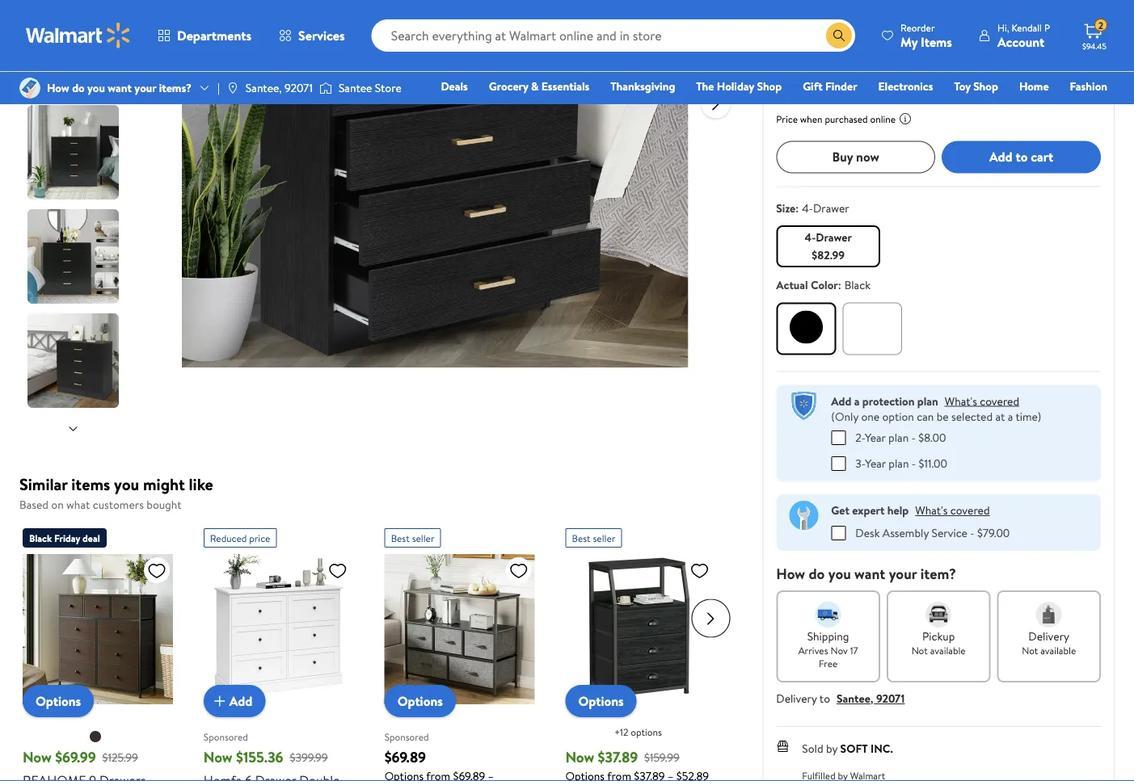 Task type: describe. For each thing, give the bounding box(es) containing it.
registry link
[[914, 100, 970, 118]]

selected
[[951, 408, 993, 424]]

$8.00
[[918, 430, 946, 446]]

black inside product group
[[29, 531, 52, 545]]

1 vertical spatial covered
[[950, 503, 990, 518]]

black friday deal
[[29, 531, 100, 545]]

by
[[826, 741, 838, 756]]

intent image for pickup image
[[926, 602, 951, 628]]

hi,
[[997, 21, 1009, 34]]

 image for santee store
[[319, 80, 332, 96]]

home link
[[1012, 78, 1056, 95]]

now for $82.99
[[776, 76, 821, 107]]

toy
[[954, 78, 971, 94]]

the
[[696, 78, 714, 94]]

santee, 92071 button
[[837, 691, 905, 707]]

santee, 92071
[[246, 80, 313, 96]]

+12 options
[[614, 725, 662, 739]]

sponsored now $155.36 $399.99
[[204, 730, 328, 767]]

friday
[[54, 531, 80, 545]]

reahome 9 drawers dresser, chest of drawers fabric dressers with leather finish for adult dressers for bedroom brown image
[[23, 554, 173, 704]]

plan inside add a protection plan what's covered (only one option can be selected at a time)
[[917, 393, 938, 409]]

similar items you might like based on what customers bought
[[19, 473, 213, 513]]

(only
[[831, 408, 858, 424]]

options
[[631, 725, 662, 739]]

grocery
[[489, 78, 528, 94]]

assembly
[[882, 525, 929, 541]]

deals link
[[434, 78, 475, 95]]

$37.89
[[598, 747, 638, 767]]

kendall
[[1011, 21, 1042, 34]]

681 reviews link
[[846, 48, 897, 61]]

to for add
[[1016, 148, 1028, 166]]

1 horizontal spatial santee,
[[837, 691, 873, 707]]

available for pickup
[[930, 644, 966, 657]]

drawer inside 4-drawer $82.99
[[816, 229, 852, 245]]

nov
[[830, 644, 848, 657]]

how for how do you want your items?
[[47, 80, 69, 96]]

toy shop link
[[947, 78, 1005, 95]]

store
[[375, 80, 402, 96]]

what's covered button for get expert help
[[915, 503, 990, 518]]

delivery to santee, 92071
[[776, 691, 905, 707]]

hi, kendall p account
[[997, 21, 1050, 51]]

rustic brown image
[[89, 730, 102, 743]]

might
[[143, 473, 185, 496]]

sold
[[802, 741, 823, 756]]

service
[[931, 525, 967, 541]]

similar
[[19, 473, 67, 496]]

want for item?
[[854, 564, 885, 584]]

 image for how do you want your items?
[[19, 78, 40, 99]]

now inside sponsored now $155.36 $399.99
[[204, 747, 232, 767]]

1 vertical spatial :
[[838, 277, 841, 293]]

add to cart button
[[942, 141, 1101, 173]]

add to favorites list, dresser for bedroom tv stand with storage entertainment center dresser with 5 fabric drawers with open storage shelf for bedroom living room hallway image
[[509, 561, 528, 581]]

0 horizontal spatial a
[[854, 393, 860, 409]]

pickup
[[922, 629, 955, 644]]

681
[[850, 48, 864, 61]]

intent image for delivery image
[[1036, 602, 1062, 628]]

options for now $37.89
[[578, 692, 624, 710]]

(3.7)
[[828, 48, 846, 61]]

2 options link from the left
[[384, 685, 456, 717]]

year for 2-
[[865, 430, 886, 446]]

free
[[819, 657, 838, 670]]

shipping
[[807, 629, 849, 644]]

purchased
[[825, 112, 868, 125]]

santee store
[[339, 80, 402, 96]]

items?
[[159, 80, 192, 96]]

$69.99
[[55, 747, 96, 767]]

not for delivery
[[1022, 644, 1038, 657]]

pickup not available
[[911, 629, 966, 657]]

p
[[1044, 21, 1050, 34]]

the holiday shop link
[[689, 78, 789, 95]]

now for $69.99
[[23, 747, 52, 767]]

debit
[[1010, 101, 1038, 117]]

(3.7) 681 reviews
[[828, 48, 897, 61]]

now $82.99 $199.99
[[776, 76, 935, 107]]

one
[[861, 408, 880, 424]]

3-Year plan - $11.00 checkbox
[[831, 456, 846, 471]]

shipping arrives nov 17 free
[[798, 629, 858, 670]]

0 horizontal spatial 92071
[[285, 80, 313, 96]]

add inside product group
[[229, 692, 253, 710]]

walmart+ link
[[1052, 100, 1115, 118]]

add to cart image
[[210, 691, 229, 711]]

0 horizontal spatial :
[[795, 200, 799, 216]]

0 vertical spatial drawer
[[813, 200, 849, 216]]

price when purchased online
[[776, 112, 896, 125]]

deals
[[441, 78, 468, 94]]

your for item?
[[889, 564, 917, 584]]

next slide for similar items you might like list image
[[691, 599, 730, 638]]

best seller for sponsored
[[391, 531, 434, 545]]

2-year plan - $8.00
[[855, 430, 946, 446]]

Walmart Site-Wide search field
[[372, 19, 855, 52]]

1 horizontal spatial black
[[844, 277, 870, 293]]

reduced
[[210, 531, 247, 545]]

on
[[51, 497, 64, 513]]

items
[[71, 473, 110, 496]]

registry
[[921, 101, 962, 117]]

departments
[[177, 27, 251, 44]]

product group containing now $37.89
[[565, 522, 716, 782]]

+12
[[614, 725, 628, 739]]

thanksgiving link
[[603, 78, 682, 95]]

add to cart
[[989, 148, 1053, 166]]

next image image
[[67, 423, 80, 436]]

arrives
[[798, 644, 828, 657]]

2 shop from the left
[[973, 78, 998, 94]]

add for to
[[989, 148, 1012, 166]]

holiday
[[717, 78, 754, 94]]

seller for +12 options
[[593, 531, 615, 545]]

plan for $11.00
[[889, 456, 909, 471]]

2-Year plan - $8.00 checkbox
[[831, 431, 846, 445]]

intent image for shipping image
[[815, 602, 841, 628]]

- for $11.00
[[912, 456, 916, 471]]

price
[[776, 112, 798, 125]]

be
[[937, 408, 949, 424]]

dresser for bedroom tv stand with storage entertainment center dresser with 5 fabric drawers with open storage shelf for bedroom living room hallway image
[[384, 554, 535, 704]]

furnulem classic nightstand with 3 drawers, fabric dresser organizer vertical storage tower, stable bedroom end table with open shelf, black oak image
[[565, 554, 716, 704]]

finder
[[825, 78, 857, 94]]

- for $79.00
[[970, 525, 975, 541]]

like
[[189, 473, 213, 496]]

product group containing $69.89
[[384, 522, 535, 782]]



Task type: vqa. For each thing, say whether or not it's contained in the screenshot.
Audio dropdown button
no



Task type: locate. For each thing, give the bounding box(es) containing it.
can
[[917, 408, 934, 424]]

0 vertical spatial plan
[[917, 393, 938, 409]]

add
[[989, 148, 1012, 166], [831, 393, 851, 409], [229, 692, 253, 710]]

help
[[887, 503, 909, 518]]

do down walmart image
[[72, 80, 85, 96]]

3 options from the left
[[578, 692, 624, 710]]

1 vertical spatial how
[[776, 564, 805, 584]]

what's right "can"
[[945, 393, 977, 409]]

1 year from the top
[[865, 430, 886, 446]]

price
[[249, 531, 270, 545]]

what's up desk assembly service - $79.00 on the bottom of page
[[915, 503, 948, 518]]

now left $155.36 at the left bottom of page
[[204, 747, 232, 767]]

: up actual
[[795, 200, 799, 216]]

drawer up 4-drawer $82.99
[[813, 200, 849, 216]]

do up intent image for shipping
[[809, 564, 825, 584]]

your
[[134, 80, 156, 96], [889, 564, 917, 584]]

0 horizontal spatial how
[[47, 80, 69, 96]]

Search search field
[[372, 19, 855, 52]]

4- down size : 4-drawer
[[805, 229, 816, 245]]

your left 'items?'
[[134, 80, 156, 96]]

cart
[[1031, 148, 1053, 166]]

1 vertical spatial black
[[29, 531, 52, 545]]

dressers for bedroom, heavy duty 4-drawer wood chest of drawers, modern storage bedroom chest for kids room, black vertical storage cabinet for bathroom, closet, entryway, hallway, nursery, l2027 - image 2 of 10 image
[[27, 1, 122, 95]]

in_home_installation logo image
[[789, 501, 818, 530]]

2 vertical spatial add
[[229, 692, 253, 710]]

0 horizontal spatial best seller
[[391, 531, 434, 545]]

sponsored for now
[[204, 730, 248, 744]]

1 shop from the left
[[757, 78, 782, 94]]

1 sponsored from the left
[[204, 730, 248, 744]]

options link
[[23, 685, 94, 717], [384, 685, 456, 717], [565, 685, 637, 717]]

- left the $8.00
[[911, 430, 916, 446]]

1 vertical spatial to
[[819, 691, 830, 707]]

you down desk assembly service - $79.00 checkbox
[[828, 564, 851, 584]]

0 vertical spatial $82.99
[[827, 76, 893, 107]]

santee,
[[246, 80, 282, 96], [837, 691, 873, 707]]

0 horizontal spatial do
[[72, 80, 85, 96]]

1 horizontal spatial do
[[809, 564, 825, 584]]

soft
[[840, 741, 868, 756]]

1 horizontal spatial to
[[1016, 148, 1028, 166]]

-
[[911, 430, 916, 446], [912, 456, 916, 471], [970, 525, 975, 541]]

available down intent image for pickup
[[930, 644, 966, 657]]

 image down walmart image
[[19, 78, 40, 99]]

get
[[831, 503, 849, 518]]

0 vertical spatial do
[[72, 80, 85, 96]]

1 horizontal spatial want
[[854, 564, 885, 584]]

you for how do you want your item?
[[828, 564, 851, 584]]

$82.99 up purchased at the right top of the page
[[827, 76, 893, 107]]

now left $69.99
[[23, 747, 52, 767]]

sponsored $69.89
[[384, 730, 429, 767]]

1 horizontal spatial sponsored
[[384, 730, 429, 744]]

0 vertical spatial black
[[844, 277, 870, 293]]

$79.00
[[977, 525, 1010, 541]]

desk assembly service - $79.00
[[855, 525, 1010, 541]]

2 options from the left
[[397, 692, 443, 710]]

2 best from the left
[[572, 531, 591, 545]]

17
[[850, 644, 858, 657]]

account
[[997, 33, 1044, 51]]

product group containing now $155.36
[[204, 522, 354, 782]]

delivery inside delivery not available
[[1028, 629, 1069, 644]]

delivery down intent image for delivery
[[1028, 629, 1069, 644]]

- for $8.00
[[911, 430, 916, 446]]

3-year plan - $11.00
[[855, 456, 947, 471]]

dressers for bedroom, heavy duty 4-drawer wood chest of drawers, modern storage bedroom chest for kids room, black vertical storage cabinet for bathroom, closet, entryway, hallway, nursery, l2027 - image 5 of 10 image
[[27, 314, 122, 408]]

0 vertical spatial delivery
[[1028, 629, 1069, 644]]

4- inside 4-drawer $82.99
[[805, 229, 816, 245]]

1 horizontal spatial add
[[831, 393, 851, 409]]

0 vertical spatial 92071
[[285, 80, 313, 96]]

black left friday
[[29, 531, 52, 545]]

0 vertical spatial santee,
[[246, 80, 282, 96]]

1 product group from the left
[[23, 522, 173, 782]]

|
[[217, 80, 220, 96]]

reviews
[[866, 48, 897, 61]]

1 horizontal spatial  image
[[319, 80, 332, 96]]

4 product group from the left
[[565, 522, 716, 782]]

electronics
[[878, 78, 933, 94]]

0 vertical spatial how
[[47, 80, 69, 96]]

add inside add a protection plan what's covered (only one option can be selected at a time)
[[831, 393, 851, 409]]

add to favorites list, reahome 9 drawers dresser, chest of drawers fabric dressers with leather finish for adult dressers for bedroom brown image
[[147, 561, 167, 581]]

options link up rustic brown "image"
[[23, 685, 94, 717]]

3-
[[855, 456, 865, 471]]

to left cart
[[1016, 148, 1028, 166]]

actual color : black
[[776, 277, 870, 293]]

$11.00
[[919, 456, 947, 471]]

2 seller from the left
[[593, 531, 615, 545]]

add for a
[[831, 393, 851, 409]]

1 horizontal spatial a
[[1008, 408, 1013, 424]]

options link up +12
[[565, 685, 637, 717]]

dressers for bedroom, heavy duty 4-drawer wood chest of drawers, modern storage bedroom chest for kids room, black vertical storage cabinet for bathroom, closet, entryway, hallway, nursery, l2027 - image 4 of 10 image
[[27, 209, 122, 304]]

your for items?
[[134, 80, 156, 96]]

you inside similar items you might like based on what customers bought
[[114, 473, 139, 496]]

1 horizontal spatial delivery
[[1028, 629, 1069, 644]]

covered right be
[[980, 393, 1019, 409]]

you for how do you want your items?
[[87, 80, 105, 96]]

2 horizontal spatial options
[[578, 692, 624, 710]]

0 horizontal spatial seller
[[412, 531, 434, 545]]

 image left santee
[[319, 80, 332, 96]]

home
[[1019, 78, 1049, 94]]

santee, down free
[[837, 691, 873, 707]]

1 vertical spatial add
[[831, 393, 851, 409]]

not down intent image for delivery
[[1022, 644, 1038, 657]]

1 vertical spatial 4-
[[805, 229, 816, 245]]

options up $69.99
[[36, 692, 81, 710]]

how do you want your item?
[[776, 564, 956, 584]]

add up sponsored now $155.36 $399.99
[[229, 692, 253, 710]]

$94.45
[[1082, 40, 1106, 51]]

not for pickup
[[911, 644, 928, 657]]

add to favorites list, homfa 6 drawer double dresser white, wood storage cabinet for living room, chest of drawers for bedroom image
[[328, 561, 347, 581]]

how down walmart image
[[47, 80, 69, 96]]

best for sponsored
[[391, 531, 410, 545]]

0 horizontal spatial options
[[36, 692, 81, 710]]

essentials
[[541, 78, 589, 94]]

2 available from the left
[[1040, 644, 1076, 657]]

delivery for not
[[1028, 629, 1069, 644]]

92071 down services dropdown button
[[285, 80, 313, 96]]

your left item? at the right of page
[[889, 564, 917, 584]]

0 vertical spatial add
[[989, 148, 1012, 166]]

2 horizontal spatial add
[[989, 148, 1012, 166]]

how for how do you want your item?
[[776, 564, 805, 584]]

0 vertical spatial 4-
[[802, 200, 813, 216]]

0 horizontal spatial you
[[87, 80, 105, 96]]

to down free
[[819, 691, 830, 707]]

electronics link
[[871, 78, 940, 95]]

not inside pickup not available
[[911, 644, 928, 657]]

Desk Assembly Service - $79.00 checkbox
[[831, 526, 846, 541]]

you for similar items you might like based on what customers bought
[[114, 473, 139, 496]]

0 horizontal spatial santee,
[[246, 80, 282, 96]]

1 horizontal spatial seller
[[593, 531, 615, 545]]

2 horizontal spatial you
[[828, 564, 851, 584]]

0 vertical spatial year
[[865, 430, 886, 446]]

$199.99
[[899, 88, 935, 103]]

online
[[870, 112, 896, 125]]

1 vertical spatial you
[[114, 473, 139, 496]]

thanksgiving
[[610, 78, 675, 94]]

plan down option
[[888, 430, 909, 446]]

product group containing now $69.99
[[23, 522, 173, 782]]

1 options from the left
[[36, 692, 81, 710]]

1 horizontal spatial options link
[[384, 685, 456, 717]]

you up customers
[[114, 473, 139, 496]]

when
[[800, 112, 822, 125]]

sponsored up $69.89
[[384, 730, 429, 744]]

0 horizontal spatial black
[[29, 531, 52, 545]]

to
[[1016, 148, 1028, 166], [819, 691, 830, 707]]

what's
[[945, 393, 977, 409], [915, 503, 948, 518]]

0 horizontal spatial your
[[134, 80, 156, 96]]

1 best seller from the left
[[391, 531, 434, 545]]

color
[[811, 277, 838, 293]]

1 horizontal spatial available
[[1040, 644, 1076, 657]]

protection
[[862, 393, 914, 409]]

add to favorites list, furnulem classic nightstand with 3 drawers, fabric dresser organizer vertical storage tower, stable bedroom end table with open shelf, black oak image
[[690, 561, 709, 581]]

$82.99 up the color
[[812, 247, 845, 263]]

time)
[[1016, 408, 1041, 424]]

want left 'items?'
[[108, 80, 132, 96]]

$125.99
[[102, 749, 138, 765]]

$155.36
[[236, 747, 283, 767]]

at
[[995, 408, 1005, 424]]

0 vertical spatial you
[[87, 80, 105, 96]]

0 vertical spatial -
[[911, 430, 916, 446]]

1 best from the left
[[391, 531, 410, 545]]

product group
[[23, 522, 173, 782], [204, 522, 354, 782], [384, 522, 535, 782], [565, 522, 716, 782]]

based
[[19, 497, 48, 513]]

1 horizontal spatial not
[[1022, 644, 1038, 657]]

1 horizontal spatial shop
[[973, 78, 998, 94]]

1 vertical spatial what's
[[915, 503, 948, 518]]

2 best seller from the left
[[572, 531, 615, 545]]

0 horizontal spatial options link
[[23, 685, 94, 717]]

1 vertical spatial 92071
[[876, 691, 905, 707]]

black right the color
[[844, 277, 870, 293]]

0 horizontal spatial add
[[229, 692, 253, 710]]

reorder
[[900, 21, 935, 34]]

1 horizontal spatial you
[[114, 473, 139, 496]]

now for $37.89
[[565, 747, 594, 767]]

2 year from the top
[[865, 456, 886, 471]]

0 horizontal spatial sponsored
[[204, 730, 248, 744]]

size list
[[773, 222, 1104, 271]]

sponsored down add to cart image
[[204, 730, 248, 744]]

legal information image
[[899, 112, 912, 125]]

delivery not available
[[1022, 629, 1076, 657]]

: down 4-drawer $82.99
[[838, 277, 841, 293]]

1 options link from the left
[[23, 685, 94, 717]]

dressers for bedroom, heavy duty 4-drawer wood chest of drawers, modern storage bedroom chest for kids room, black vertical storage cabinet for bathroom, closet, entryway, hallway, nursery, l2027 image
[[182, 0, 688, 373]]

delivery down arrives
[[776, 691, 817, 707]]

year down '2-year plan - $8.00' at bottom
[[865, 456, 886, 471]]

walmart image
[[26, 23, 131, 48]]

one debit link
[[976, 100, 1045, 118]]

buy
[[832, 148, 853, 166]]

1 vertical spatial do
[[809, 564, 825, 584]]

- left the $79.00
[[970, 525, 975, 541]]

toy shop
[[954, 78, 998, 94]]

0 vertical spatial covered
[[980, 393, 1019, 409]]

1 seller from the left
[[412, 531, 434, 545]]

item?
[[920, 564, 956, 584]]

1 vertical spatial want
[[854, 564, 885, 584]]

0 vertical spatial to
[[1016, 148, 1028, 166]]

best for +12 options
[[572, 531, 591, 545]]

want for items?
[[108, 80, 132, 96]]

add button
[[204, 685, 265, 717]]

options link up sponsored $69.89
[[384, 685, 456, 717]]

1 horizontal spatial 92071
[[876, 691, 905, 707]]

drawer down size : 4-drawer
[[816, 229, 852, 245]]

the holiday shop
[[696, 78, 782, 94]]

to for delivery
[[819, 691, 830, 707]]

plan right option
[[917, 393, 938, 409]]

1 horizontal spatial options
[[397, 692, 443, 710]]

4-drawer $82.99
[[805, 229, 852, 263]]

 image
[[226, 82, 239, 95]]

1 horizontal spatial best
[[572, 531, 591, 545]]

3 product group from the left
[[384, 522, 535, 782]]

1 vertical spatial what's covered button
[[915, 503, 990, 518]]

plan
[[917, 393, 938, 409], [888, 430, 909, 446], [889, 456, 909, 471]]

inc.
[[870, 741, 893, 756]]

$399.99
[[290, 749, 328, 765]]

shop right holiday
[[757, 78, 782, 94]]

2-
[[855, 430, 865, 446]]

1 horizontal spatial your
[[889, 564, 917, 584]]

1 not from the left
[[911, 644, 928, 657]]

actual color list
[[773, 299, 1104, 358]]

items
[[921, 33, 952, 51]]

available for delivery
[[1040, 644, 1076, 657]]

homfa 6 drawer double dresser white, wood storage cabinet for living room, chest of drawers for bedroom image
[[204, 554, 354, 704]]

how down in_home_installation logo
[[776, 564, 805, 584]]

add left one
[[831, 393, 851, 409]]

$82.99 inside 4-drawer $82.99
[[812, 247, 845, 263]]

gift finder
[[803, 78, 857, 94]]

what's covered button
[[945, 393, 1019, 409], [915, 503, 990, 518]]

0 vertical spatial your
[[134, 80, 156, 96]]

a right at
[[1008, 408, 1013, 424]]

4-
[[802, 200, 813, 216], [805, 229, 816, 245]]

a left one
[[854, 393, 860, 409]]

one
[[983, 101, 1008, 117]]

2 vertical spatial -
[[970, 525, 975, 541]]

0 horizontal spatial not
[[911, 644, 928, 657]]

year down one
[[865, 430, 886, 446]]

0 horizontal spatial  image
[[19, 78, 40, 99]]

 image
[[19, 78, 40, 99], [319, 80, 332, 96]]

covered inside add a protection plan what's covered (only one option can be selected at a time)
[[980, 393, 1019, 409]]

0 vertical spatial what's covered button
[[945, 393, 1019, 409]]

now left $37.89
[[565, 747, 594, 767]]

my
[[900, 33, 918, 51]]

gift
[[803, 78, 823, 94]]

deal
[[82, 531, 100, 545]]

available inside pickup not available
[[930, 644, 966, 657]]

best seller for +12 options
[[572, 531, 615, 545]]

1 available from the left
[[930, 644, 966, 657]]

size : 4-drawer
[[776, 200, 849, 216]]

you down walmart image
[[87, 80, 105, 96]]

clear search field text image
[[807, 29, 820, 42]]

not down intent image for pickup
[[911, 644, 928, 657]]

shop right toy
[[973, 78, 998, 94]]

1 horizontal spatial :
[[838, 277, 841, 293]]

- left $11.00
[[912, 456, 916, 471]]

2 product group from the left
[[204, 522, 354, 782]]

2 vertical spatial plan
[[889, 456, 909, 471]]

option
[[882, 408, 914, 424]]

to inside button
[[1016, 148, 1028, 166]]

santee, right the |
[[246, 80, 282, 96]]

not inside delivery not available
[[1022, 644, 1038, 657]]

0 horizontal spatial delivery
[[776, 691, 817, 707]]

what's covered button for add a protection plan
[[945, 393, 1019, 409]]

0 horizontal spatial to
[[819, 691, 830, 707]]

add left cart
[[989, 148, 1012, 166]]

year for 3-
[[865, 456, 886, 471]]

sponsored for $69.89
[[384, 730, 429, 744]]

black
[[844, 277, 870, 293], [29, 531, 52, 545]]

0 horizontal spatial shop
[[757, 78, 782, 94]]

how do you want your items?
[[47, 80, 192, 96]]

seller
[[412, 531, 434, 545], [593, 531, 615, 545]]

plan for $8.00
[[888, 430, 909, 446]]

1 vertical spatial drawer
[[816, 229, 852, 245]]

3 options link from the left
[[565, 685, 637, 717]]

best
[[391, 531, 410, 545], [572, 531, 591, 545]]

what's inside add a protection plan what's covered (only one option can be selected at a time)
[[945, 393, 977, 409]]

1 horizontal spatial best seller
[[572, 531, 615, 545]]

0 horizontal spatial available
[[930, 644, 966, 657]]

fashion
[[1070, 78, 1107, 94]]

1 vertical spatial $82.99
[[812, 247, 845, 263]]

0 vertical spatial what's
[[945, 393, 977, 409]]

92071 up inc.
[[876, 691, 905, 707]]

wpp logo image
[[789, 391, 818, 421]]

plan down '2-year plan - $8.00' at bottom
[[889, 456, 909, 471]]

covered up "service" on the bottom right
[[950, 503, 990, 518]]

shop
[[757, 78, 782, 94], [973, 78, 998, 94]]

1 vertical spatial your
[[889, 564, 917, 584]]

best seller
[[391, 531, 434, 545], [572, 531, 615, 545]]

1 vertical spatial santee,
[[837, 691, 873, 707]]

options up +12
[[578, 692, 624, 710]]

available inside delivery not available
[[1040, 644, 1076, 657]]

1 vertical spatial delivery
[[776, 691, 817, 707]]

options for now $69.99
[[36, 692, 81, 710]]

available down intent image for delivery
[[1040, 644, 1076, 657]]

2 horizontal spatial options link
[[565, 685, 637, 717]]

now
[[776, 76, 821, 107], [23, 747, 52, 767], [204, 747, 232, 767], [565, 747, 594, 767]]

fashion registry
[[921, 78, 1107, 117]]

do for how do you want your item?
[[809, 564, 825, 584]]

2 sponsored from the left
[[384, 730, 429, 744]]

now up price
[[776, 76, 821, 107]]

$159.99
[[644, 749, 680, 765]]

0 vertical spatial want
[[108, 80, 132, 96]]

options up sponsored $69.89
[[397, 692, 443, 710]]

want down desk
[[854, 564, 885, 584]]

walmart+
[[1059, 101, 1107, 117]]

1 vertical spatial year
[[865, 456, 886, 471]]

options link for now $69.99
[[23, 685, 94, 717]]

1 vertical spatial plan
[[888, 430, 909, 446]]

2 not from the left
[[1022, 644, 1038, 657]]

you
[[87, 80, 105, 96], [114, 473, 139, 496], [828, 564, 851, 584]]

0 horizontal spatial want
[[108, 80, 132, 96]]

0 vertical spatial :
[[795, 200, 799, 216]]

search icon image
[[833, 29, 845, 42]]

grocery & essentials
[[489, 78, 589, 94]]

1 vertical spatial -
[[912, 456, 916, 471]]

sponsored inside sponsored now $155.36 $399.99
[[204, 730, 248, 744]]

fashion link
[[1063, 78, 1115, 95]]

seller for sponsored
[[412, 531, 434, 545]]

0 horizontal spatial best
[[391, 531, 410, 545]]

options link for now $37.89
[[565, 685, 637, 717]]

2 vertical spatial you
[[828, 564, 851, 584]]

do for how do you want your items?
[[72, 80, 85, 96]]

1 horizontal spatial how
[[776, 564, 805, 584]]

dressers for bedroom, heavy duty 4-drawer wood chest of drawers, modern storage bedroom chest for kids room, black vertical storage cabinet for bathroom, closet, entryway, hallway, nursery, l2027 - image 3 of 10 image
[[27, 105, 122, 200]]

next media item image
[[706, 94, 725, 114]]

4- right size
[[802, 200, 813, 216]]

delivery for to
[[776, 691, 817, 707]]



